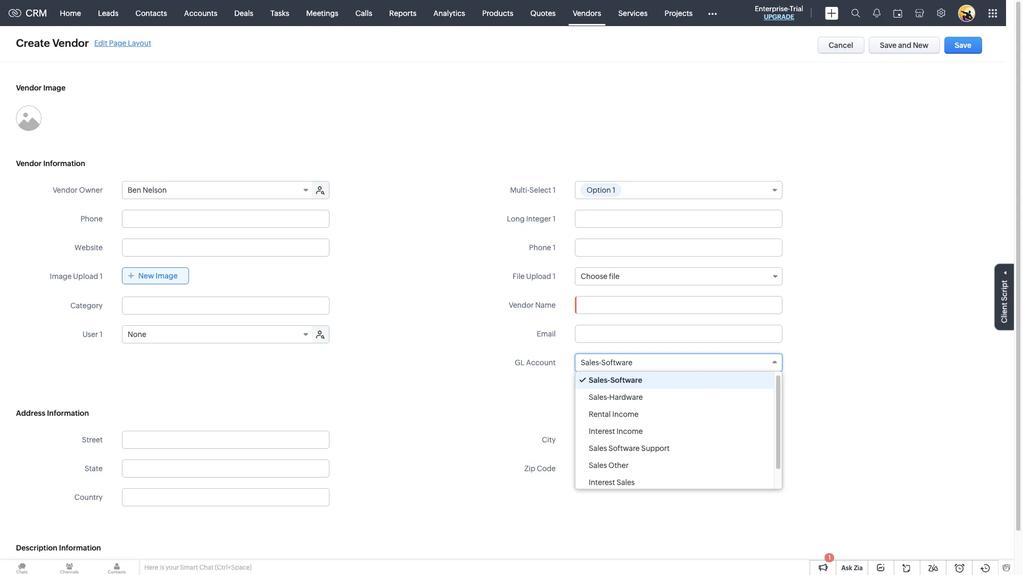 Task type: describe. For each thing, give the bounding box(es) containing it.
smart
[[180, 564, 198, 572]]

sales for sales software support
[[589, 444, 608, 453]]

file
[[513, 272, 525, 281]]

search image
[[852, 9, 861, 18]]

projects
[[665, 9, 693, 17]]

chats image
[[0, 560, 44, 575]]

reports
[[390, 9, 417, 17]]

income for interest income
[[617, 427, 643, 436]]

reports link
[[381, 0, 425, 26]]

signals image
[[874, 9, 881, 18]]

user
[[83, 330, 98, 339]]

is
[[160, 564, 164, 572]]

crm
[[26, 7, 47, 19]]

your
[[166, 564, 179, 572]]

vendors
[[573, 9, 602, 17]]

tasks link
[[262, 0, 298, 26]]

sales software support option
[[576, 440, 775, 457]]

leads link
[[90, 0, 127, 26]]

street
[[82, 436, 103, 444]]

owner
[[79, 186, 103, 194]]

vendor down home
[[52, 37, 89, 49]]

interest income
[[589, 427, 643, 436]]

cancel button
[[818, 37, 865, 54]]

choose file
[[581, 272, 620, 281]]

sales-hardware option
[[576, 389, 775, 406]]

Sales-Software field
[[575, 354, 783, 372]]

profile element
[[953, 0, 982, 26]]

ben
[[128, 186, 141, 194]]

save button
[[945, 37, 983, 54]]

new image
[[138, 272, 178, 280]]

(ctrl+space)
[[215, 564, 252, 572]]

meetings
[[307, 9, 339, 17]]

accounts link
[[176, 0, 226, 26]]

file
[[610, 272, 620, 281]]

contacts
[[136, 9, 167, 17]]

enterprise-trial upgrade
[[755, 5, 804, 21]]

multi-
[[510, 186, 530, 194]]

sales inside 'option'
[[617, 478, 635, 487]]

gl account
[[515, 359, 556, 367]]

software inside sales-software "field"
[[602, 359, 633, 367]]

accounts
[[184, 9, 218, 17]]

choose
[[581, 272, 608, 281]]

zip
[[525, 465, 536, 473]]

services link
[[610, 0, 657, 26]]

image upload 1
[[50, 272, 103, 281]]

products link
[[474, 0, 522, 26]]

information for vendor owner
[[43, 159, 85, 168]]

leads
[[98, 9, 119, 17]]

save and new
[[881, 41, 929, 50]]

none
[[128, 330, 146, 339]]

search element
[[846, 0, 867, 26]]

sales-software inside "field"
[[581, 359, 633, 367]]

country
[[74, 493, 103, 502]]

projects link
[[657, 0, 702, 26]]

script
[[1001, 280, 1010, 301]]

quotes link
[[522, 0, 565, 26]]

Other Modules field
[[702, 5, 725, 22]]

enterprise-
[[755, 5, 790, 13]]

calls link
[[347, 0, 381, 26]]

phone 1
[[529, 243, 556, 252]]

sales- for sales-software option
[[589, 376, 611, 385]]

long
[[507, 215, 525, 223]]

contacts image
[[95, 560, 139, 575]]

rental income
[[589, 410, 639, 419]]

vendor for vendor name
[[509, 301, 534, 310]]

support
[[642, 444, 670, 453]]

interest income option
[[576, 423, 775, 440]]

vendor image
[[16, 84, 66, 92]]

income for rental income
[[613, 410, 639, 419]]

sales-software inside option
[[589, 376, 643, 385]]

1 vertical spatial new
[[138, 272, 154, 280]]

integer
[[527, 215, 552, 223]]

products
[[483, 9, 514, 17]]

user 1
[[83, 330, 103, 339]]

client
[[1001, 303, 1010, 323]]

upgrade
[[764, 13, 795, 21]]

create menu image
[[826, 7, 839, 19]]

here is your smart chat (ctrl+space)
[[144, 564, 252, 572]]

save for save
[[956, 41, 972, 50]]

sales other option
[[576, 457, 775, 474]]

sales software support
[[589, 444, 670, 453]]

sales other
[[589, 461, 629, 470]]

meetings link
[[298, 0, 347, 26]]

crm link
[[9, 7, 47, 19]]

description information
[[16, 544, 101, 552]]

interest sales
[[589, 478, 635, 487]]

analytics link
[[425, 0, 474, 26]]



Task type: vqa. For each thing, say whether or not it's contained in the screenshot.
leftmost the Mr.
no



Task type: locate. For each thing, give the bounding box(es) containing it.
upload down website on the left of page
[[73, 272, 98, 281]]

interest for interest income
[[589, 427, 616, 436]]

chat
[[199, 564, 214, 572]]

interest
[[589, 427, 616, 436], [589, 478, 616, 487]]

analytics
[[434, 9, 466, 17]]

vendor information
[[16, 159, 85, 168]]

information for street
[[47, 409, 89, 418]]

0 horizontal spatial phone
[[81, 215, 103, 223]]

sales up sales other
[[589, 444, 608, 453]]

software up sales-hardware
[[602, 359, 633, 367]]

services
[[619, 9, 648, 17]]

channels image
[[48, 560, 91, 575]]

client script
[[1001, 280, 1010, 323]]

save down 'profile' element
[[956, 41, 972, 50]]

Option 1 field
[[576, 182, 783, 199]]

edit
[[94, 39, 108, 47]]

create
[[16, 37, 50, 49]]

account
[[526, 359, 556, 367]]

image for vendor image
[[43, 84, 66, 92]]

0 vertical spatial phone
[[81, 215, 103, 223]]

software for sales-software option
[[611, 376, 643, 385]]

vendor name
[[509, 301, 556, 310]]

phone down owner
[[81, 215, 103, 223]]

save and new button
[[870, 37, 941, 54]]

vendor down image
[[16, 159, 42, 168]]

1 interest from the top
[[589, 427, 616, 436]]

calls
[[356, 9, 373, 17]]

sales-software
[[581, 359, 633, 367], [589, 376, 643, 385]]

interest inside option
[[589, 427, 616, 436]]

information
[[43, 159, 85, 168], [47, 409, 89, 418], [59, 544, 101, 552]]

2 vertical spatial sales-
[[589, 393, 610, 402]]

phone
[[81, 215, 103, 223], [529, 243, 552, 252]]

deals
[[235, 9, 254, 17]]

hardware
[[610, 393, 643, 402]]

sales for sales other
[[589, 461, 608, 470]]

calendar image
[[894, 9, 903, 17]]

home
[[60, 9, 81, 17]]

information up "vendor owner"
[[43, 159, 85, 168]]

software for sales software support option
[[609, 444, 640, 453]]

create vendor edit page layout
[[16, 37, 151, 49]]

vendor left owner
[[53, 186, 78, 194]]

trial
[[790, 5, 804, 13]]

software inside sales software support option
[[609, 444, 640, 453]]

and
[[899, 41, 912, 50]]

vendor up image
[[16, 84, 42, 92]]

0 vertical spatial interest
[[589, 427, 616, 436]]

create menu element
[[819, 0, 846, 26]]

1 horizontal spatial phone
[[529, 243, 552, 252]]

interest down rental
[[589, 427, 616, 436]]

software up other
[[609, 444, 640, 453]]

contacts link
[[127, 0, 176, 26]]

sales left other
[[589, 461, 608, 470]]

nelson
[[143, 186, 167, 194]]

0 vertical spatial information
[[43, 159, 85, 168]]

2 vertical spatial software
[[609, 444, 640, 453]]

website
[[75, 243, 103, 252]]

signals element
[[867, 0, 888, 26]]

ask zia
[[842, 565, 864, 572]]

1 vertical spatial interest
[[589, 478, 616, 487]]

category
[[70, 302, 103, 310]]

1 vertical spatial phone
[[529, 243, 552, 252]]

code
[[537, 465, 556, 473]]

long integer 1
[[507, 215, 556, 223]]

edit page layout link
[[94, 39, 151, 47]]

upload for image
[[73, 272, 98, 281]]

interest down sales other
[[589, 478, 616, 487]]

1 vertical spatial software
[[611, 376, 643, 385]]

1 vertical spatial sales-software
[[589, 376, 643, 385]]

select
[[530, 186, 552, 194]]

here
[[144, 564, 158, 572]]

ben nelson
[[128, 186, 167, 194]]

income up sales software support
[[617, 427, 643, 436]]

0 horizontal spatial new
[[138, 272, 154, 280]]

1 save from the left
[[881, 41, 897, 50]]

zia
[[855, 565, 864, 572]]

income inside interest income option
[[617, 427, 643, 436]]

0 vertical spatial new
[[914, 41, 929, 50]]

upload for file
[[527, 272, 552, 281]]

2 vertical spatial sales
[[617, 478, 635, 487]]

address information
[[16, 409, 89, 418]]

multi-select 1
[[510, 186, 556, 194]]

1 vertical spatial income
[[617, 427, 643, 436]]

option 1
[[587, 186, 616, 194]]

0 vertical spatial sales
[[589, 444, 608, 453]]

sales-software option
[[576, 372, 775, 389]]

software up hardware
[[611, 376, 643, 385]]

email
[[537, 330, 556, 338]]

page
[[109, 39, 127, 47]]

address
[[16, 409, 45, 418]]

deals link
[[226, 0, 262, 26]]

save for save and new
[[881, 41, 897, 50]]

tasks
[[271, 9, 289, 17]]

interest inside 'option'
[[589, 478, 616, 487]]

image for new image
[[156, 272, 178, 280]]

zip code
[[525, 465, 556, 473]]

gl
[[515, 359, 525, 367]]

1 horizontal spatial upload
[[527, 272, 552, 281]]

software inside sales-software option
[[611, 376, 643, 385]]

ask
[[842, 565, 853, 572]]

vendor owner
[[53, 186, 103, 194]]

vendors link
[[565, 0, 610, 26]]

choose file button
[[575, 267, 783, 286]]

2 vertical spatial information
[[59, 544, 101, 552]]

0 horizontal spatial save
[[881, 41, 897, 50]]

None field
[[122, 489, 329, 506]]

0 horizontal spatial upload
[[73, 272, 98, 281]]

rental income option
[[576, 406, 775, 423]]

1 vertical spatial sales
[[589, 461, 608, 470]]

information up channels image
[[59, 544, 101, 552]]

sales down other
[[617, 478, 635, 487]]

1 horizontal spatial new
[[914, 41, 929, 50]]

sales- inside "field"
[[581, 359, 602, 367]]

vendor left the name
[[509, 301, 534, 310]]

file upload 1
[[513, 272, 556, 281]]

list box
[[576, 372, 783, 491]]

0 vertical spatial sales-
[[581, 359, 602, 367]]

1 vertical spatial sales-
[[589, 376, 611, 385]]

profile image
[[959, 5, 976, 22]]

2 upload from the left
[[527, 272, 552, 281]]

upload
[[73, 272, 98, 281], [527, 272, 552, 281]]

sales- for sales-hardware option
[[589, 393, 610, 402]]

save left and
[[881, 41, 897, 50]]

software
[[602, 359, 633, 367], [611, 376, 643, 385], [609, 444, 640, 453]]

home link
[[51, 0, 90, 26]]

None text field
[[575, 210, 783, 228], [122, 239, 330, 257], [575, 239, 783, 257], [575, 296, 783, 314], [575, 325, 783, 343], [122, 431, 330, 449], [575, 431, 783, 449], [575, 460, 783, 478], [122, 566, 566, 575], [575, 210, 783, 228], [122, 239, 330, 257], [575, 239, 783, 257], [575, 296, 783, 314], [575, 325, 783, 343], [122, 431, 330, 449], [575, 431, 783, 449], [575, 460, 783, 478], [122, 566, 566, 575]]

0 vertical spatial income
[[613, 410, 639, 419]]

2 interest from the top
[[589, 478, 616, 487]]

list box containing sales-software
[[576, 372, 783, 491]]

1 upload from the left
[[73, 272, 98, 281]]

0 vertical spatial sales-software
[[581, 359, 633, 367]]

image
[[43, 84, 66, 92], [156, 272, 178, 280], [50, 272, 72, 281]]

interest for interest sales
[[589, 478, 616, 487]]

sales
[[589, 444, 608, 453], [589, 461, 608, 470], [617, 478, 635, 487]]

image image
[[16, 105, 42, 131]]

cancel
[[829, 41, 854, 50]]

quotes
[[531, 9, 556, 17]]

1 vertical spatial information
[[47, 409, 89, 418]]

2 save from the left
[[956, 41, 972, 50]]

1 horizontal spatial save
[[956, 41, 972, 50]]

rental
[[589, 410, 611, 419]]

phone for phone
[[81, 215, 103, 223]]

income inside rental income "option"
[[613, 410, 639, 419]]

None text field
[[623, 187, 769, 195], [122, 210, 330, 228], [122, 297, 330, 315], [122, 460, 330, 478], [122, 489, 329, 506], [623, 187, 769, 195], [122, 210, 330, 228], [122, 297, 330, 315], [122, 460, 330, 478], [122, 489, 329, 506]]

0 vertical spatial software
[[602, 359, 633, 367]]

interest sales option
[[576, 474, 775, 491]]

upload right file
[[527, 272, 552, 281]]

layout
[[128, 39, 151, 47]]

information up street
[[47, 409, 89, 418]]

new
[[914, 41, 929, 50], [138, 272, 154, 280]]

sales-hardware
[[589, 393, 643, 402]]

phone down integer
[[529, 243, 552, 252]]

description
[[16, 544, 57, 552]]

vendor for vendor owner
[[53, 186, 78, 194]]

income
[[613, 410, 639, 419], [617, 427, 643, 436]]

phone for phone 1
[[529, 243, 552, 252]]

vendor for vendor information
[[16, 159, 42, 168]]

income down hardware
[[613, 410, 639, 419]]

Ben Nelson field
[[122, 182, 313, 199]]

new inside button
[[914, 41, 929, 50]]

vendor
[[52, 37, 89, 49], [16, 84, 42, 92], [16, 159, 42, 168], [53, 186, 78, 194], [509, 301, 534, 310]]

None field
[[122, 326, 313, 343]]

1
[[553, 186, 556, 194], [553, 215, 556, 223], [553, 243, 556, 252], [100, 272, 103, 281], [553, 272, 556, 281], [100, 330, 103, 339], [829, 555, 832, 561]]

vendor for vendor image
[[16, 84, 42, 92]]



